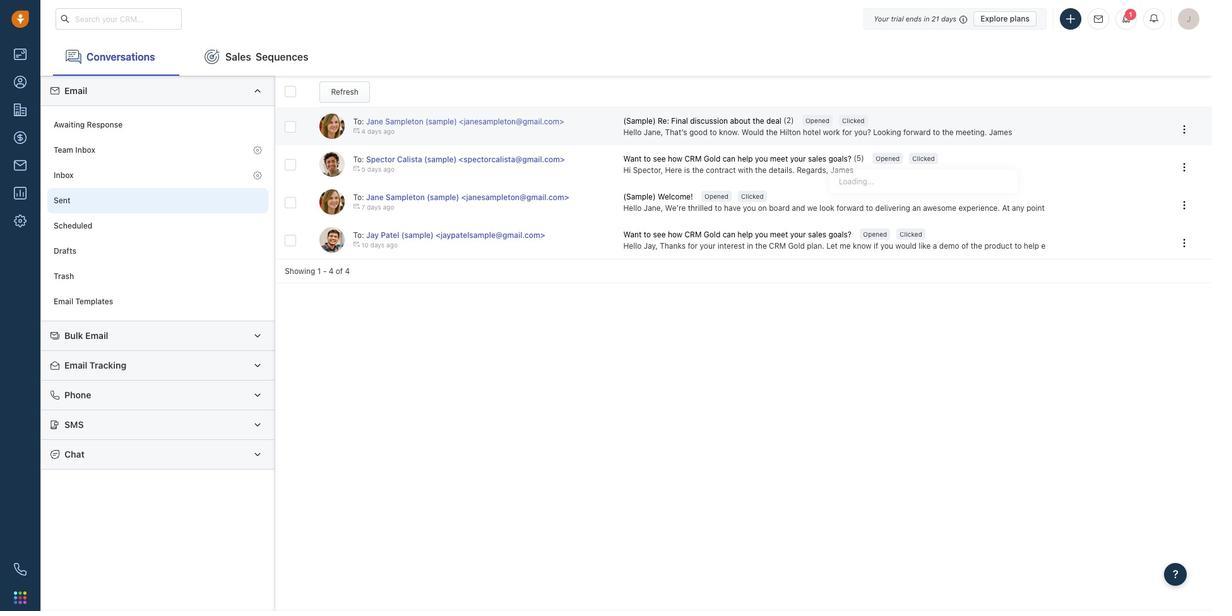 Task type: locate. For each thing, give the bounding box(es) containing it.
1 (sample) from the top
[[624, 117, 656, 126]]

jane sampleton (sample) <janesampleton@gmail.com> link
[[366, 117, 564, 127], [366, 193, 569, 202]]

0 vertical spatial see
[[653, 154, 666, 164]]

0 horizontal spatial in
[[747, 241, 754, 251]]

tab list
[[40, 38, 1213, 76]]

can up contract
[[723, 154, 736, 164]]

jane, for that's
[[644, 127, 663, 137]]

2 can from the top
[[723, 230, 736, 240]]

to up jay,
[[644, 230, 651, 240]]

crm up is
[[685, 154, 702, 164]]

(sample)
[[426, 117, 457, 127], [424, 155, 457, 164], [427, 193, 459, 202], [401, 231, 434, 240]]

: up 4 days ago
[[362, 117, 364, 127]]

gold up contract
[[704, 154, 721, 164]]

1 horizontal spatial james
[[990, 127, 1013, 137]]

1 horizontal spatial with
[[1175, 203, 1190, 213]]

jane up 7 days ago
[[366, 193, 384, 202]]

days down jay
[[371, 242, 385, 249]]

1 vertical spatial (sample)
[[624, 192, 656, 202]]

0 horizontal spatial of
[[336, 267, 343, 276]]

gold for want to see how crm gold can help you meet your sales goals? (5)
[[704, 154, 721, 164]]

1 link
[[1116, 8, 1138, 30]]

(sample) inside button
[[624, 192, 656, 202]]

goals? left (5)
[[829, 154, 852, 164]]

spector
[[366, 155, 395, 164]]

email templates
[[54, 297, 113, 307]]

to for 10 days ago
[[353, 231, 362, 240]]

an
[[913, 203, 921, 213]]

4 days ago
[[362, 128, 395, 135]]

meet for want to see how crm gold can help you meet your sales goals? (5)
[[770, 154, 788, 164]]

(sample) for 5 days ago
[[424, 155, 457, 164]]

1 vertical spatial <janesampleton@gmail.com>
[[461, 193, 569, 202]]

1 can from the top
[[723, 154, 736, 164]]

1 sales from the top
[[808, 154, 827, 164]]

meet for want to see how crm gold can help you meet your sales goals?
[[770, 230, 788, 240]]

help inside button
[[738, 230, 753, 240]]

jane, down (sample) welcome!
[[644, 203, 663, 213]]

hello left jay,
[[624, 241, 642, 251]]

2 vertical spatial crm
[[769, 241, 786, 251]]

with down want to see how crm gold can help you meet your sales goals? (5)
[[738, 165, 753, 175]]

1 : from the top
[[362, 117, 364, 127]]

0 vertical spatial crm
[[685, 154, 702, 164]]

5 days ago
[[362, 166, 395, 173]]

1 vertical spatial sampleton
[[386, 193, 425, 202]]

outgoing image
[[353, 128, 360, 134], [353, 166, 360, 172], [353, 204, 360, 210]]

ago for 4 days ago
[[384, 128, 395, 135]]

to
[[710, 127, 717, 137], [933, 127, 940, 137], [644, 154, 651, 164], [715, 203, 722, 213], [866, 203, 874, 213], [644, 230, 651, 240], [1015, 241, 1022, 251]]

(sample)
[[624, 117, 656, 126], [624, 192, 656, 202]]

experience.
[[959, 203, 1001, 213]]

you left on
[[743, 203, 756, 213]]

want to see how crm gold can help you meet your sales goals? link for spector calista (sample) <spectorcalista@gmail.com>
[[624, 154, 854, 165]]

2 see from the top
[[653, 230, 666, 240]]

to down the "discussion"
[[710, 127, 717, 137]]

0 vertical spatial sampleton
[[385, 117, 424, 127]]

help up hi spector, here is the contract with the details. regards, james
[[738, 154, 753, 164]]

: up 5
[[362, 155, 364, 164]]

0 vertical spatial james
[[990, 127, 1013, 137]]

1 vertical spatial gold
[[704, 230, 721, 240]]

<janesampleton@gmail.com> for (sample) welcome!
[[461, 193, 569, 202]]

james
[[990, 127, 1013, 137], [831, 165, 854, 175], [1167, 241, 1190, 251]]

of left time
[[1047, 203, 1055, 213]]

want inside want to see how crm gold can help you meet your sales goals? link
[[624, 230, 642, 240]]

1 vertical spatial sales
[[808, 230, 827, 240]]

email up awaiting
[[64, 85, 87, 96]]

1 meet from the top
[[770, 154, 788, 164]]

inbox right team
[[75, 146, 95, 155]]

4 : from the top
[[362, 231, 364, 240]]

1 see from the top
[[653, 154, 666, 164]]

1
[[1129, 11, 1133, 18], [318, 267, 321, 276]]

can for want to see how crm gold can help you meet your sales goals?
[[723, 230, 736, 240]]

sampleton up 7 days ago
[[386, 193, 425, 202]]

sampleton
[[385, 117, 424, 127], [386, 193, 425, 202]]

goals?
[[829, 154, 852, 164], [829, 230, 852, 240]]

want to see how crm gold can help you meet your sales goals? button up interest
[[624, 229, 854, 240]]

2 vertical spatial james
[[1167, 241, 1190, 251]]

you inside button
[[755, 230, 768, 240]]

want down (sample) welcome!
[[624, 230, 642, 240]]

any
[[1012, 203, 1025, 213]]

crm inside want to see how crm gold can help you meet your sales goals? (5)
[[685, 154, 702, 164]]

see for want to see how crm gold can help you meet your sales goals? (5)
[[653, 154, 666, 164]]

of right demo
[[962, 241, 969, 251]]

goals? up me on the top right of page
[[829, 230, 852, 240]]

(sample) welcome! link
[[624, 192, 695, 203]]

1 vertical spatial want to see how crm gold can help you meet your sales goals? button
[[624, 229, 854, 240]]

1 horizontal spatial for
[[843, 127, 853, 137]]

how for want to see how crm gold can help you meet your sales goals?
[[668, 230, 683, 240]]

1 vertical spatial forward
[[837, 203, 864, 213]]

2 (sample) from the top
[[624, 192, 656, 202]]

team inbox link
[[47, 138, 269, 163]]

see up spector,
[[653, 154, 666, 164]]

you inside want to see how crm gold can help you meet your sales goals? (5)
[[755, 154, 768, 164]]

2 goals? from the top
[[829, 230, 852, 240]]

1 want to see how crm gold can help you meet your sales goals? button from the top
[[624, 154, 854, 165]]

1 vertical spatial regards,
[[1133, 241, 1165, 251]]

0 vertical spatial goals?
[[829, 154, 852, 164]]

opened
[[806, 117, 830, 125], [876, 155, 900, 162], [705, 193, 729, 200], [864, 231, 888, 238]]

2 horizontal spatial james
[[1167, 241, 1190, 251]]

: left jay
[[362, 231, 364, 240]]

you down on
[[755, 230, 768, 240]]

trial
[[891, 14, 904, 22]]

0 horizontal spatial forward
[[837, 203, 864, 213]]

bulk email
[[64, 330, 108, 341]]

2 jane sampleton (sample) <janesampleton@gmail.com> link from the top
[[366, 193, 569, 202]]

tab list containing conversations
[[40, 38, 1213, 76]]

0 vertical spatial jane sampleton (sample) <janesampleton@gmail.com> link
[[366, 117, 564, 127]]

0 horizontal spatial for
[[688, 241, 698, 251]]

want to see how crm gold can help you meet your sales goals? button up hi spector, here is the contract with the details. regards, james
[[624, 154, 854, 165]]

your
[[791, 154, 806, 164], [791, 230, 806, 240], [700, 241, 716, 251], [1075, 241, 1090, 251]]

1 want to see how crm gold can help you meet your sales goals? link from the top
[[624, 154, 854, 165]]

to left have
[[715, 203, 722, 213]]

days up "spector"
[[368, 128, 382, 135]]

gold inside button
[[704, 230, 721, 240]]

how inside want to see how crm gold can help you meet your sales goals? (5)
[[668, 154, 683, 164]]

3 hello from the top
[[624, 241, 642, 251]]

your trial ends in 21 days
[[874, 14, 957, 22]]

0 horizontal spatial james
[[831, 165, 854, 175]]

(sample) for (sample) re: final discussion about the deal (2)
[[624, 117, 656, 126]]

to : jane sampleton (sample) <janesampleton@gmail.com> up 'to : spector calista (sample) <spectorcalista@gmail.com>'
[[353, 117, 564, 127]]

clicked up the hello jay, thanks for your interest in the crm gold plan. let me know if you would like a demo of the product to help expedite your evaluation. regards, james
[[900, 231, 923, 238]]

in down want to see how crm gold can help you meet your sales goals?
[[747, 241, 754, 251]]

hello for hello jane, that's good to know. would the hilton hotel work for you? looking forward to the meeting. james
[[624, 127, 642, 137]]

ago up "spector"
[[384, 128, 395, 135]]

2 outgoing image from the top
[[353, 166, 360, 172]]

with left somet
[[1175, 203, 1190, 213]]

details.
[[769, 165, 795, 175]]

2 sales from the top
[[808, 230, 827, 240]]

1 vertical spatial how
[[668, 230, 683, 240]]

drafts
[[54, 247, 76, 256]]

2 : from the top
[[362, 155, 364, 164]]

have
[[724, 203, 741, 213]]

conversations
[[87, 51, 155, 62]]

email
[[64, 85, 87, 96], [54, 297, 73, 307], [85, 330, 108, 341], [64, 360, 87, 371]]

time
[[1057, 203, 1072, 213]]

1 vertical spatial 1
[[318, 267, 321, 276]]

1 sampleton from the top
[[385, 117, 424, 127]]

want to see how crm gold can help you meet your sales goals? link up interest
[[624, 229, 854, 240]]

for right thanks
[[688, 241, 698, 251]]

your
[[874, 14, 889, 22]]

0 horizontal spatial inbox
[[54, 171, 74, 180]]

1 vertical spatial to : jane sampleton (sample) <janesampleton@gmail.com>
[[353, 193, 569, 202]]

sales for want to see how crm gold can help you meet your sales goals? (5)
[[808, 154, 827, 164]]

2 to : jane sampleton (sample) <janesampleton@gmail.com> from the top
[[353, 193, 569, 202]]

1 vertical spatial outgoing image
[[353, 166, 360, 172]]

how inside button
[[668, 230, 683, 240]]

can inside button
[[723, 230, 736, 240]]

can inside want to see how crm gold can help you meet your sales goals? (5)
[[723, 154, 736, 164]]

thrilled
[[688, 203, 713, 213]]

patel
[[381, 231, 399, 240]]

to up spector,
[[644, 154, 651, 164]]

goals? inside want to see how crm gold can help you meet your sales goals? (5)
[[829, 154, 852, 164]]

2 horizontal spatial of
[[1047, 203, 1055, 213]]

opened down looking
[[876, 155, 900, 162]]

can up interest
[[723, 230, 736, 240]]

days for 4 days ago
[[368, 128, 382, 135]]

interest
[[718, 241, 745, 251]]

1 vertical spatial of
[[962, 241, 969, 251]]

1 vertical spatial crm
[[685, 230, 702, 240]]

0 horizontal spatial 1
[[318, 267, 321, 276]]

2 vertical spatial gold
[[789, 241, 805, 251]]

of right -
[[336, 267, 343, 276]]

if right trial,
[[1116, 203, 1121, 213]]

sales inside want to see how crm gold can help you meet your sales goals? (5)
[[808, 154, 827, 164]]

2 vertical spatial outgoing image
[[353, 204, 360, 210]]

sales
[[808, 154, 827, 164], [808, 230, 827, 240]]

point
[[1027, 203, 1045, 213]]

(2)
[[784, 116, 794, 125]]

0 vertical spatial want to see how crm gold can help you meet your sales goals? button
[[624, 154, 854, 165]]

clicked up on
[[742, 193, 764, 200]]

jane sampleton (sample) <janesampleton@gmail.com> link down spector calista (sample) <spectorcalista@gmail.com> link on the left top
[[366, 193, 569, 202]]

want for want to see how crm gold can help you meet your sales goals?
[[624, 230, 642, 240]]

you?
[[855, 127, 871, 137]]

1 hello from the top
[[624, 127, 642, 137]]

forward right looking
[[904, 127, 931, 137]]

evaluation.
[[1093, 241, 1131, 251]]

board
[[769, 203, 790, 213]]

0 vertical spatial outgoing image
[[353, 128, 360, 134]]

to : jane sampleton (sample) <janesampleton@gmail.com> for (sample) welcome!
[[353, 193, 569, 202]]

gold up interest
[[704, 230, 721, 240]]

regards, right evaluation.
[[1133, 241, 1165, 251]]

help inside want to see how crm gold can help you meet your sales goals? (5)
[[738, 154, 753, 164]]

0 vertical spatial jane,
[[644, 127, 663, 137]]

0 vertical spatial gold
[[704, 154, 721, 164]]

2 want from the top
[[624, 230, 642, 240]]

0 vertical spatial want to see how crm gold can help you meet your sales goals? link
[[624, 154, 854, 165]]

0 vertical spatial for
[[843, 127, 853, 137]]

sales sequences
[[225, 51, 309, 62]]

1 want from the top
[[624, 154, 642, 164]]

2 how from the top
[[668, 230, 683, 240]]

good
[[690, 127, 708, 137]]

gold inside want to see how crm gold can help you meet your sales goals? (5)
[[704, 154, 721, 164]]

1 horizontal spatial inbox
[[75, 146, 95, 155]]

the down 'deal'
[[766, 127, 778, 137]]

inbox
[[75, 146, 95, 155], [54, 171, 74, 180]]

to for 4 days ago
[[353, 117, 362, 127]]

jane sampleton (sample) <janesampleton@gmail.com> link up spector calista (sample) <spectorcalista@gmail.com> link on the left top
[[366, 117, 564, 127]]

1 vertical spatial jane,
[[644, 203, 663, 213]]

how up thanks
[[668, 230, 683, 240]]

1 horizontal spatial if
[[1116, 203, 1121, 213]]

(sample) up to : jay patel (sample) <jaypatelsample@gmail.com>
[[427, 193, 459, 202]]

hello for hello jane, we're thrilled to have you on board and we look forward to delivering an awesome experience. at any point of time in this trial, if you need help with somet
[[624, 203, 642, 213]]

0 vertical spatial (sample)
[[624, 117, 656, 126]]

goals? inside button
[[829, 230, 852, 240]]

1 to from the top
[[353, 117, 362, 127]]

crm down board
[[769, 241, 786, 251]]

0 vertical spatial jane
[[366, 117, 383, 127]]

outgoing image for hello jane, that's good to know. would the hilton hotel work for you? looking forward to the meeting. james
[[353, 128, 360, 134]]

1 horizontal spatial 4
[[345, 267, 350, 276]]

4 to from the top
[[353, 231, 362, 240]]

0 vertical spatial sales
[[808, 154, 827, 164]]

2 jane from the top
[[366, 193, 384, 202]]

-
[[323, 267, 327, 276]]

1 how from the top
[[668, 154, 683, 164]]

0 vertical spatial <janesampleton@gmail.com>
[[459, 117, 564, 127]]

to right product
[[1015, 241, 1022, 251]]

to up 5
[[353, 155, 362, 164]]

0 vertical spatial meet
[[770, 154, 788, 164]]

1 vertical spatial see
[[653, 230, 666, 240]]

1 jane sampleton (sample) <janesampleton@gmail.com> link from the top
[[366, 117, 564, 127]]

(sample) right patel
[[401, 231, 434, 240]]

1 vertical spatial meet
[[770, 230, 788, 240]]

in left 21
[[924, 14, 930, 22]]

sales up the plan.
[[808, 230, 827, 240]]

inbox down team
[[54, 171, 74, 180]]

2 vertical spatial in
[[747, 241, 754, 251]]

1 to : jane sampleton (sample) <janesampleton@gmail.com> from the top
[[353, 117, 564, 127]]

can for want to see how crm gold can help you meet your sales goals? (5)
[[723, 154, 736, 164]]

you up hi spector, here is the contract with the details. regards, james
[[755, 154, 768, 164]]

sampleton for (sample) welcome!
[[386, 193, 425, 202]]

(sample) inside (sample) re: final discussion about the deal (2)
[[624, 117, 656, 126]]

(sample) re: final discussion about the deal (2)
[[624, 116, 794, 126]]

goals? for want to see how crm gold can help you meet your sales goals? (5)
[[829, 154, 852, 164]]

chat
[[64, 449, 85, 460]]

sent link
[[47, 188, 269, 213]]

showing
[[285, 267, 315, 276]]

email for email tracking
[[64, 360, 87, 371]]

see inside want to see how crm gold can help you meet your sales goals? link
[[653, 230, 666, 240]]

you left need
[[1123, 203, 1136, 213]]

days right 21
[[942, 14, 957, 22]]

0 vertical spatial of
[[1047, 203, 1055, 213]]

hello down (sample) welcome!
[[624, 203, 642, 213]]

hello up hi
[[624, 127, 642, 137]]

1 vertical spatial inbox
[[54, 171, 74, 180]]

1 vertical spatial with
[[1175, 203, 1190, 213]]

2 sampleton from the top
[[386, 193, 425, 202]]

2 to from the top
[[353, 155, 362, 164]]

meet inside button
[[770, 230, 788, 240]]

2 meet from the top
[[770, 230, 788, 240]]

2 want to see how crm gold can help you meet your sales goals? button from the top
[[624, 229, 854, 240]]

tracking
[[90, 360, 126, 371]]

delivering
[[876, 203, 911, 213]]

want to see how crm gold can help you meet your sales goals? button
[[624, 154, 854, 165], [624, 229, 854, 240]]

2 horizontal spatial in
[[1074, 203, 1081, 213]]

hi
[[624, 165, 631, 175]]

to inside want to see how crm gold can help you meet your sales goals? (5)
[[644, 154, 651, 164]]

meet inside want to see how crm gold can help you meet your sales goals? (5)
[[770, 154, 788, 164]]

1 vertical spatial want to see how crm gold can help you meet your sales goals? link
[[624, 229, 854, 240]]

crm
[[685, 154, 702, 164], [685, 230, 702, 240], [769, 241, 786, 251]]

days
[[942, 14, 957, 22], [368, 128, 382, 135], [367, 166, 382, 173], [367, 204, 381, 211], [371, 242, 385, 249]]

(sample) right the calista
[[424, 155, 457, 164]]

1 vertical spatial in
[[1074, 203, 1081, 213]]

meet up the details.
[[770, 154, 788, 164]]

want to see how crm gold can help you meet your sales goals? (5)
[[624, 154, 865, 164]]

we're
[[665, 203, 686, 213]]

crm inside button
[[685, 230, 702, 240]]

2 horizontal spatial 4
[[362, 128, 366, 135]]

help
[[738, 154, 753, 164], [1158, 203, 1173, 213], [738, 230, 753, 240], [1024, 241, 1040, 251]]

1 horizontal spatial 1
[[1129, 11, 1133, 18]]

goals? for want to see how crm gold can help you meet your sales goals?
[[829, 230, 852, 240]]

outgoing image for hi spector, here is the contract with the details. regards, james
[[353, 166, 360, 172]]

clicked up you?
[[843, 117, 865, 125]]

hilton
[[780, 127, 801, 137]]

to left meeting.
[[933, 127, 940, 137]]

(sample) for (sample) welcome!
[[624, 192, 656, 202]]

in left this
[[1074, 203, 1081, 213]]

ago for 10 days ago
[[387, 242, 398, 249]]

sales for want to see how crm gold can help you meet your sales goals?
[[808, 230, 827, 240]]

regards, right the details.
[[797, 165, 829, 175]]

1 vertical spatial goals?
[[829, 230, 852, 240]]

want inside want to see how crm gold can help you meet your sales goals? (5)
[[624, 154, 642, 164]]

0 vertical spatial regards,
[[797, 165, 829, 175]]

1 vertical spatial want
[[624, 230, 642, 240]]

1 jane, from the top
[[644, 127, 663, 137]]

1 vertical spatial if
[[874, 241, 879, 251]]

your down 'and'
[[791, 230, 806, 240]]

sales down "hello jane, that's good to know. would the hilton hotel work for you? looking forward to the meeting. james"
[[808, 154, 827, 164]]

0 vertical spatial how
[[668, 154, 683, 164]]

the up would
[[753, 117, 765, 126]]

jane, down re:
[[644, 127, 663, 137]]

(sample) down spector,
[[624, 192, 656, 202]]

1 vertical spatial can
[[723, 230, 736, 240]]

0 vertical spatial want
[[624, 154, 642, 164]]

0 vertical spatial can
[[723, 154, 736, 164]]

gold left the plan.
[[789, 241, 805, 251]]

see
[[653, 154, 666, 164], [653, 230, 666, 240]]

: up the 7 in the top of the page
[[362, 193, 364, 202]]

(sample) re: final discussion about the deal link
[[624, 116, 784, 127]]

2 want to see how crm gold can help you meet your sales goals? link from the top
[[624, 229, 854, 240]]

see inside want to see how crm gold can help you meet your sales goals? (5)
[[653, 154, 666, 164]]

spector,
[[633, 165, 663, 175]]

21
[[932, 14, 940, 22]]

if
[[1116, 203, 1121, 213], [874, 241, 879, 251]]

phone element
[[8, 557, 33, 582]]

(sample) up 'to : spector calista (sample) <spectorcalista@gmail.com>'
[[426, 117, 457, 127]]

0 vertical spatial 1
[[1129, 11, 1133, 18]]

want to see how crm gold can help you meet your sales goals? link
[[624, 154, 854, 165], [624, 229, 854, 240]]

sampleton up 4 days ago
[[385, 117, 424, 127]]

crm up thanks
[[685, 230, 702, 240]]

0 horizontal spatial with
[[738, 165, 753, 175]]

1 goals? from the top
[[829, 154, 852, 164]]

0 vertical spatial hello
[[624, 127, 642, 137]]

1 outgoing image from the top
[[353, 128, 360, 134]]

<janesampleton@gmail.com> down <spectorcalista@gmail.com>
[[461, 193, 569, 202]]

email for email templates
[[54, 297, 73, 307]]

:
[[362, 117, 364, 127], [362, 155, 364, 164], [362, 193, 364, 202], [362, 231, 364, 240]]

0 vertical spatial to : jane sampleton (sample) <janesampleton@gmail.com>
[[353, 117, 564, 127]]

email up phone
[[64, 360, 87, 371]]

if right know
[[874, 241, 879, 251]]

plan.
[[807, 241, 825, 251]]

sales inside button
[[808, 230, 827, 240]]

want up hi
[[624, 154, 642, 164]]

jane
[[366, 117, 383, 127], [366, 193, 384, 202]]

to : jane sampleton (sample) <janesampleton@gmail.com> down 'to : spector calista (sample) <spectorcalista@gmail.com>'
[[353, 193, 569, 202]]

for left you?
[[843, 127, 853, 137]]

how up here
[[668, 154, 683, 164]]

ago right the 7 in the top of the page
[[383, 204, 394, 211]]

2 vertical spatial hello
[[624, 241, 642, 251]]

1 vertical spatial hello
[[624, 203, 642, 213]]

<janesampleton@gmail.com>
[[459, 117, 564, 127], [461, 193, 569, 202]]

2 jane, from the top
[[644, 203, 663, 213]]

how for want to see how crm gold can help you meet your sales goals? (5)
[[668, 154, 683, 164]]

1 vertical spatial jane
[[366, 193, 384, 202]]

with
[[738, 165, 753, 175], [1175, 203, 1190, 213]]

1 horizontal spatial forward
[[904, 127, 931, 137]]

0 horizontal spatial regards,
[[797, 165, 829, 175]]

here
[[665, 165, 682, 175]]

3 : from the top
[[362, 193, 364, 202]]

1 jane from the top
[[366, 117, 383, 127]]

0 vertical spatial if
[[1116, 203, 1121, 213]]

want
[[624, 154, 642, 164], [624, 230, 642, 240]]

1 vertical spatial jane sampleton (sample) <janesampleton@gmail.com> link
[[366, 193, 569, 202]]

discussion
[[691, 117, 728, 126]]

want to see how crm gold can help you meet your sales goals? link up hi spector, here is the contract with the details. regards, james
[[624, 154, 854, 165]]

0 vertical spatial in
[[924, 14, 930, 22]]

want to see how crm gold can help you meet your sales goals? button for to : jay patel (sample) <jaypatelsample@gmail.com>
[[624, 229, 854, 240]]

email for email
[[64, 85, 87, 96]]

0 vertical spatial inbox
[[75, 146, 95, 155]]

a
[[933, 241, 938, 251]]

email inside email templates link
[[54, 297, 73, 307]]

2 hello from the top
[[624, 203, 642, 213]]

email down trash
[[54, 297, 73, 307]]

3 to from the top
[[353, 193, 362, 202]]



Task type: vqa. For each thing, say whether or not it's contained in the screenshot.
the topmost 'Trash'
no



Task type: describe. For each thing, give the bounding box(es) containing it.
about
[[730, 117, 751, 126]]

want to see how crm gold can help you meet your sales goals?
[[624, 230, 852, 240]]

0 horizontal spatial if
[[874, 241, 879, 251]]

the left product
[[971, 241, 983, 251]]

days for 5 days ago
[[367, 166, 382, 173]]

your inside button
[[791, 230, 806, 240]]

to for 7 days ago
[[353, 193, 362, 202]]

: for 7 days ago
[[362, 193, 364, 202]]

bulk
[[64, 330, 83, 341]]

hello jane, we're thrilled to have you on board and we look forward to delivering an awesome experience. at any point of time in this trial, if you need help with somet
[[624, 203, 1213, 213]]

is
[[685, 165, 690, 175]]

opened up "hello jane, that's good to know. would the hilton hotel work for you? looking forward to the meeting. james"
[[806, 117, 830, 125]]

explore
[[981, 14, 1008, 23]]

trash link
[[47, 264, 269, 289]]

help right need
[[1158, 203, 1173, 213]]

days for 10 days ago
[[371, 242, 385, 249]]

(sample) welcome!
[[624, 192, 693, 202]]

to for 5 days ago
[[353, 155, 362, 164]]

on
[[758, 203, 767, 213]]

to : jay patel (sample) <jaypatelsample@gmail.com>
[[353, 231, 545, 240]]

ends
[[906, 14, 922, 22]]

your inside want to see how crm gold can help you meet your sales goals? (5)
[[791, 154, 806, 164]]

and
[[792, 203, 806, 213]]

this
[[1083, 203, 1096, 213]]

scheduled link
[[47, 213, 269, 239]]

(sample) for 4 days ago
[[426, 117, 457, 127]]

conversations link
[[53, 38, 179, 76]]

ago for 7 days ago
[[383, 204, 394, 211]]

(sample) welcome! button
[[624, 192, 695, 203]]

ago for 5 days ago
[[383, 166, 395, 173]]

opened up know
[[864, 231, 888, 238]]

demo
[[940, 241, 960, 251]]

email templates link
[[47, 289, 269, 315]]

sampleton for (sample) re: final discussion about the deal
[[385, 117, 424, 127]]

templates
[[75, 297, 113, 307]]

look
[[820, 203, 835, 213]]

0 horizontal spatial 4
[[329, 267, 334, 276]]

looking
[[874, 127, 902, 137]]

product
[[985, 241, 1013, 251]]

: for 5 days ago
[[362, 155, 364, 164]]

explore plans link
[[974, 11, 1037, 26]]

2 vertical spatial of
[[336, 267, 343, 276]]

contract
[[706, 165, 736, 175]]

help left the expedite
[[1024, 241, 1040, 251]]

opened up have
[[705, 193, 729, 200]]

would
[[896, 241, 917, 251]]

showing 1 - 4 of 4
[[285, 267, 350, 276]]

trial,
[[1098, 203, 1114, 213]]

want to see how crm gold can help you meet your sales goals? link for jay patel (sample) <jaypatelsample@gmail.com>
[[624, 229, 854, 240]]

freshworks switcher image
[[14, 592, 27, 604]]

sales
[[225, 51, 251, 62]]

gold for want to see how crm gold can help you meet your sales goals?
[[704, 230, 721, 240]]

see for want to see how crm gold can help you meet your sales goals?
[[653, 230, 666, 240]]

(5)
[[854, 154, 865, 163]]

days for 7 days ago
[[367, 204, 381, 211]]

plans
[[1010, 14, 1030, 23]]

let
[[827, 241, 838, 251]]

calista
[[397, 155, 422, 164]]

5
[[362, 166, 366, 173]]

need
[[1138, 203, 1156, 213]]

jay,
[[644, 241, 658, 251]]

0 vertical spatial forward
[[904, 127, 931, 137]]

team inbox
[[54, 146, 95, 155]]

phone
[[64, 390, 91, 400]]

email tracking
[[64, 360, 126, 371]]

the down want to see how crm gold can help you meet your sales goals? (5)
[[755, 165, 767, 175]]

jay
[[366, 231, 379, 240]]

awaiting response
[[54, 120, 123, 130]]

7 days ago
[[362, 204, 394, 211]]

<jaypatelsample@gmail.com>
[[436, 231, 545, 240]]

awaiting
[[54, 120, 85, 130]]

clicked up hello jane, we're thrilled to have you on board and we look forward to delivering an awesome experience. at any point of time in this trial, if you need help with somet
[[913, 155, 935, 162]]

7
[[362, 204, 365, 211]]

drafts link
[[47, 239, 269, 264]]

jane, for we're
[[644, 203, 663, 213]]

1 vertical spatial james
[[831, 165, 854, 175]]

outgoing image
[[353, 242, 360, 248]]

final
[[672, 117, 688, 126]]

jane for (sample) welcome!
[[366, 193, 384, 202]]

sent
[[54, 196, 70, 206]]

crm for want to see how crm gold can help you meet your sales goals?
[[685, 230, 702, 240]]

we
[[808, 203, 818, 213]]

jane for (sample) re: final discussion about the deal
[[366, 117, 383, 127]]

at
[[1003, 203, 1010, 213]]

trash
[[54, 272, 74, 281]]

your right the expedite
[[1075, 241, 1090, 251]]

refresh button
[[320, 81, 370, 103]]

thanks
[[660, 241, 686, 251]]

sales sequences link
[[192, 38, 321, 76]]

: for 10 days ago
[[362, 231, 364, 240]]

phone image
[[14, 563, 27, 576]]

team
[[54, 146, 73, 155]]

1 vertical spatial for
[[688, 241, 698, 251]]

refresh
[[331, 87, 359, 96]]

1 horizontal spatial of
[[962, 241, 969, 251]]

email right bulk
[[85, 330, 108, 341]]

re:
[[658, 117, 670, 126]]

the left meeting.
[[943, 127, 954, 137]]

1 horizontal spatial in
[[924, 14, 930, 22]]

spector calista (sample) <spectorcalista@gmail.com> link
[[366, 155, 565, 164]]

awesome
[[923, 203, 957, 213]]

1 horizontal spatial regards,
[[1133, 241, 1165, 251]]

want for want to see how crm gold can help you meet your sales goals? (5)
[[624, 154, 642, 164]]

somet
[[1192, 203, 1213, 213]]

Search your CRM... text field
[[56, 8, 182, 30]]

3 outgoing image from the top
[[353, 204, 360, 210]]

(sample) for 7 days ago
[[427, 193, 459, 202]]

that's
[[665, 127, 688, 137]]

response
[[87, 120, 123, 130]]

you left would
[[881, 241, 894, 251]]

the right is
[[693, 165, 704, 175]]

<janesampleton@gmail.com> for (sample) re: final discussion about the deal
[[459, 117, 564, 127]]

hello jane, that's good to know. would the hilton hotel work for you? looking forward to the meeting. james
[[624, 127, 1013, 137]]

scheduled
[[54, 221, 92, 231]]

to : jane sampleton (sample) <janesampleton@gmail.com> for (sample) re: final discussion about the deal
[[353, 117, 564, 127]]

work
[[823, 127, 841, 137]]

your left interest
[[700, 241, 716, 251]]

deal
[[767, 117, 782, 126]]

the down want to see how crm gold can help you meet your sales goals?
[[756, 241, 767, 251]]

jane sampleton (sample) <janesampleton@gmail.com> link for (sample) re: final discussion about the deal
[[366, 117, 564, 127]]

: for 4 days ago
[[362, 117, 364, 127]]

crm for want to see how crm gold can help you meet your sales goals? (5)
[[685, 154, 702, 164]]

10 days ago
[[362, 242, 398, 249]]

hello for hello jay, thanks for your interest in the crm gold plan. let me know if you would like a demo of the product to help expedite your evaluation. regards, james
[[624, 241, 642, 251]]

inbox link
[[47, 163, 269, 188]]

awaiting response link
[[47, 112, 269, 138]]

jane sampleton (sample) <janesampleton@gmail.com> link for (sample) welcome!
[[366, 193, 569, 202]]

sms
[[64, 419, 84, 430]]

the inside (sample) re: final discussion about the deal (2)
[[753, 117, 765, 126]]

explore plans
[[981, 14, 1030, 23]]

want to see how crm gold can help you meet your sales goals? button for to : spector calista (sample) <spectorcalista@gmail.com>
[[624, 154, 854, 165]]

(sample) for 10 days ago
[[401, 231, 434, 240]]

to left delivering
[[866, 203, 874, 213]]

jay patel (sample) <jaypatelsample@gmail.com> link
[[366, 231, 545, 240]]

to inside button
[[644, 230, 651, 240]]

welcome!
[[658, 192, 693, 202]]

hotel
[[803, 127, 821, 137]]

0 vertical spatial with
[[738, 165, 753, 175]]

loading...
[[839, 177, 875, 186]]

to : spector calista (sample) <spectorcalista@gmail.com>
[[353, 155, 565, 164]]



